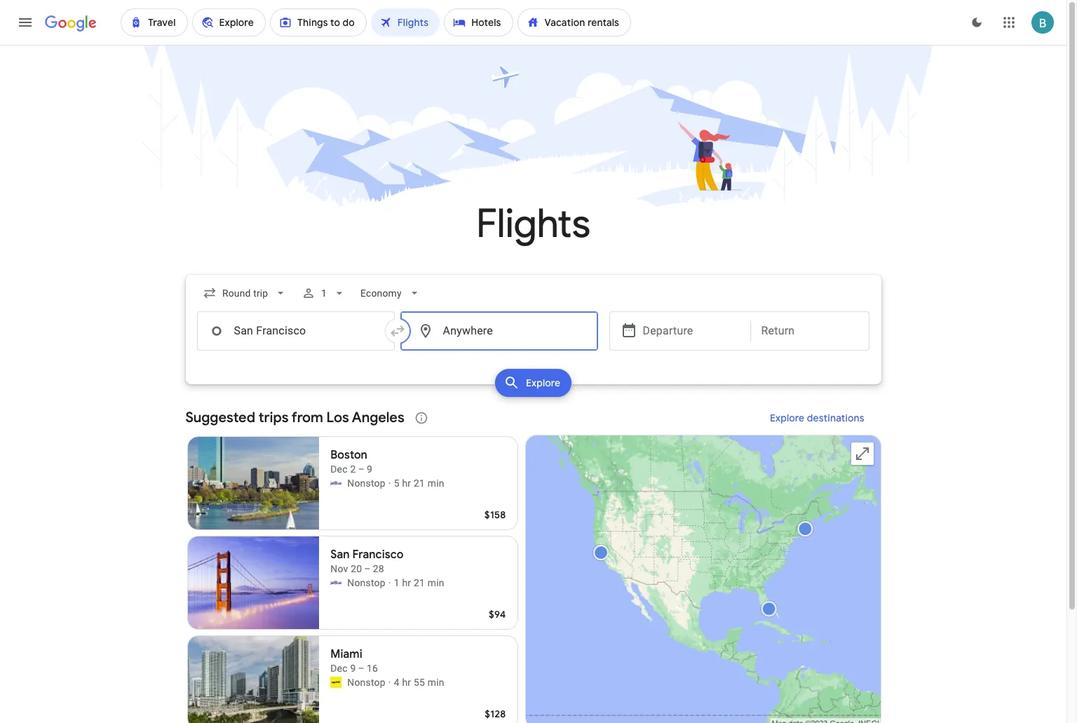 Task type: vqa. For each thing, say whether or not it's contained in the screenshot.


Task type: locate. For each thing, give the bounding box(es) containing it.
nonstop down 20 – 28
[[347, 577, 386, 589]]

1 horizontal spatial explore
[[770, 412, 805, 424]]

dec up spirit 'icon'
[[331, 663, 348, 674]]

 image left 4
[[389, 676, 391, 690]]

1
[[321, 288, 327, 299], [394, 577, 400, 589]]

2 vertical spatial  image
[[389, 676, 391, 690]]

 image for boston
[[389, 476, 391, 490]]

 image
[[389, 476, 391, 490], [389, 576, 391, 590], [389, 676, 391, 690]]

$128
[[485, 708, 506, 721]]

1 vertical spatial dec
[[331, 663, 348, 674]]

1 vertical spatial 21
[[414, 577, 425, 589]]

2 hr from the top
[[402, 577, 411, 589]]

explore
[[526, 377, 561, 389], [770, 412, 805, 424]]

1 vertical spatial nonstop
[[347, 577, 386, 589]]

Return text field
[[762, 312, 858, 350]]

explore inside button
[[770, 412, 805, 424]]

boston dec 2 – 9
[[331, 448, 373, 475]]

2 vertical spatial nonstop
[[347, 677, 386, 688]]

jetblue image for dec
[[331, 478, 342, 489]]

boston
[[331, 448, 368, 462]]

dec down the boston
[[331, 464, 348, 475]]

0 vertical spatial 1
[[321, 288, 327, 299]]

1 vertical spatial hr
[[402, 577, 411, 589]]

main menu image
[[17, 14, 34, 31]]

1 hr from the top
[[402, 478, 411, 489]]

nonstop
[[347, 478, 386, 489], [347, 577, 386, 589], [347, 677, 386, 688]]

1 inside "suggested trips from los angeles" region
[[394, 577, 400, 589]]

0 vertical spatial hr
[[402, 478, 411, 489]]

3  image from the top
[[389, 676, 391, 690]]

1 nonstop from the top
[[347, 478, 386, 489]]

spirit image
[[331, 677, 342, 688]]

21 for boston
[[414, 478, 425, 489]]

$94
[[489, 608, 506, 621]]

2 jetblue image from the top
[[331, 577, 342, 589]]

1 vertical spatial explore
[[770, 412, 805, 424]]

dec
[[331, 464, 348, 475], [331, 663, 348, 674]]

nonstop for boston
[[347, 478, 386, 489]]

dec for miami
[[331, 663, 348, 674]]

suggested trips from los angeles
[[186, 409, 405, 427]]

2 vertical spatial hr
[[402, 677, 411, 688]]

jetblue image
[[331, 478, 342, 489], [331, 577, 342, 589]]

1 min from the top
[[428, 478, 445, 489]]

1 button
[[296, 276, 352, 310]]

2 vertical spatial min
[[428, 677, 445, 688]]

21
[[414, 478, 425, 489], [414, 577, 425, 589]]

1 for 1 hr 21 min
[[394, 577, 400, 589]]

destinations
[[807, 412, 865, 424]]

1  image from the top
[[389, 476, 391, 490]]

1 dec from the top
[[331, 464, 348, 475]]

angeles
[[352, 409, 405, 427]]

min for miami
[[428, 677, 445, 688]]

explore inside 'button'
[[526, 377, 561, 389]]

0 horizontal spatial explore
[[526, 377, 561, 389]]

2 – 9
[[350, 464, 373, 475]]

4
[[394, 677, 400, 688]]

3 hr from the top
[[402, 677, 411, 688]]

1 vertical spatial  image
[[389, 576, 391, 590]]

Departure text field
[[643, 312, 740, 350]]

jetblue image down boston dec 2 – 9 at the bottom left of the page
[[331, 478, 342, 489]]

2  image from the top
[[389, 576, 391, 590]]

hr right 5
[[402, 478, 411, 489]]

128 US dollars text field
[[485, 708, 506, 721]]

94 US dollars text field
[[489, 608, 506, 621]]

1 vertical spatial 1
[[394, 577, 400, 589]]

trips
[[259, 409, 289, 427]]

None text field
[[400, 312, 598, 351]]

1 21 from the top
[[414, 478, 425, 489]]

0 vertical spatial min
[[428, 478, 445, 489]]

0 vertical spatial  image
[[389, 476, 391, 490]]

dec inside miami dec 9 – 16
[[331, 663, 348, 674]]

0 vertical spatial explore
[[526, 377, 561, 389]]

2 min from the top
[[428, 577, 445, 589]]

 image left 5
[[389, 476, 391, 490]]

 image for miami
[[389, 676, 391, 690]]

3 min from the top
[[428, 677, 445, 688]]

None field
[[197, 281, 293, 306], [355, 281, 427, 306], [197, 281, 293, 306], [355, 281, 427, 306]]

flights
[[476, 199, 591, 249]]

2 dec from the top
[[331, 663, 348, 674]]

nonstop down 2 – 9
[[347, 478, 386, 489]]

3 nonstop from the top
[[347, 677, 386, 688]]

1 horizontal spatial 1
[[394, 577, 400, 589]]

4 hr 55 min
[[394, 677, 445, 688]]

jetblue image for francisco
[[331, 577, 342, 589]]

5 hr 21 min
[[394, 478, 445, 489]]

jetblue image down "nov"
[[331, 577, 342, 589]]

hr
[[402, 478, 411, 489], [402, 577, 411, 589], [402, 677, 411, 688]]

1 vertical spatial min
[[428, 577, 445, 589]]

1 vertical spatial jetblue image
[[331, 577, 342, 589]]

2 21 from the top
[[414, 577, 425, 589]]

None text field
[[197, 312, 395, 351]]

none text field inside the flight search box
[[197, 312, 395, 351]]

$158
[[485, 509, 506, 521]]

 image left 1 hr 21 min
[[389, 576, 391, 590]]

los
[[327, 409, 349, 427]]

hr right 4
[[402, 677, 411, 688]]

nonstop down 9 – 16
[[347, 677, 386, 688]]

0 vertical spatial 21
[[414, 478, 425, 489]]

0 vertical spatial dec
[[331, 464, 348, 475]]

1 inside popup button
[[321, 288, 327, 299]]

nonstop for miami
[[347, 677, 386, 688]]

2 nonstop from the top
[[347, 577, 386, 589]]

1 jetblue image from the top
[[331, 478, 342, 489]]

suggested
[[186, 409, 255, 427]]

dec inside boston dec 2 – 9
[[331, 464, 348, 475]]

hr down francisco
[[402, 577, 411, 589]]

from
[[292, 409, 323, 427]]

change appearance image
[[961, 6, 994, 39]]

min
[[428, 478, 445, 489], [428, 577, 445, 589], [428, 677, 445, 688]]

0 horizontal spatial 1
[[321, 288, 327, 299]]

hr for boston
[[402, 478, 411, 489]]

0 vertical spatial nonstop
[[347, 478, 386, 489]]

san francisco nov 20 – 28
[[331, 548, 404, 575]]

0 vertical spatial jetblue image
[[331, 478, 342, 489]]



Task type: describe. For each thing, give the bounding box(es) containing it.
9 – 16
[[350, 663, 378, 674]]

20 – 28
[[351, 563, 384, 575]]

hr for san francisco
[[402, 577, 411, 589]]

explore button
[[495, 369, 572, 397]]

san
[[331, 548, 350, 562]]

explore for explore destinations
[[770, 412, 805, 424]]

suggested trips from los angeles region
[[186, 401, 882, 723]]

1 hr 21 min
[[394, 577, 445, 589]]

miami dec 9 – 16
[[331, 648, 378, 674]]

 image for san francisco
[[389, 576, 391, 590]]

explore destinations button
[[753, 401, 882, 435]]

Flight search field
[[174, 275, 893, 401]]

nonstop for san
[[347, 577, 386, 589]]

explore for explore
[[526, 377, 561, 389]]

min for san francisco
[[428, 577, 445, 589]]

francisco
[[353, 548, 404, 562]]

21 for san francisco
[[414, 577, 425, 589]]

dec for boston
[[331, 464, 348, 475]]

5
[[394, 478, 400, 489]]

min for boston
[[428, 478, 445, 489]]

55
[[414, 677, 425, 688]]

1 for 1
[[321, 288, 327, 299]]

miami
[[331, 648, 363, 662]]

explore destinations
[[770, 412, 865, 424]]

158 US dollars text field
[[485, 509, 506, 521]]

nov
[[331, 563, 348, 575]]

hr for miami
[[402, 677, 411, 688]]



